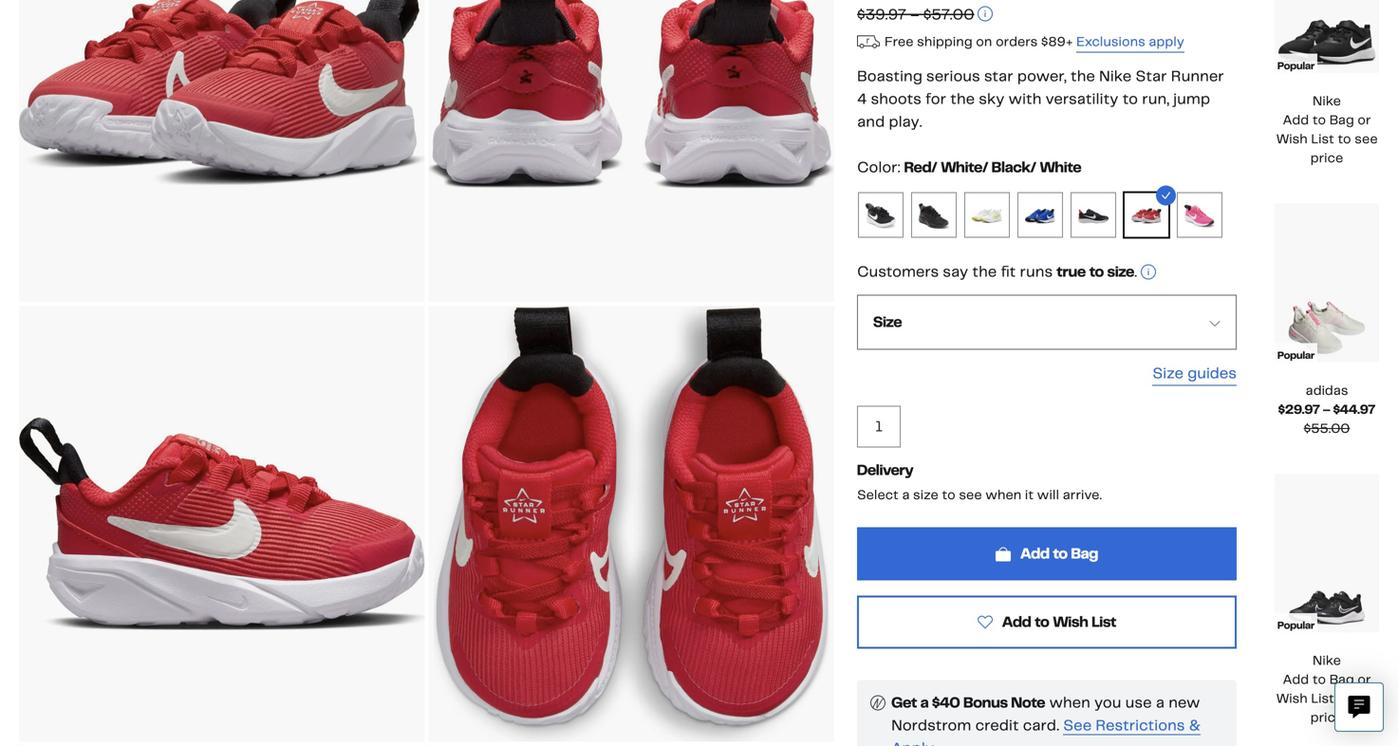 Task type: locate. For each thing, give the bounding box(es) containing it.
1 vertical spatial popular link
[[1275, 204, 1379, 366]]

0 vertical spatial nike
[[1099, 67, 1132, 86]]

0 vertical spatial size
[[873, 313, 902, 332]]

1 vertical spatial size
[[913, 487, 939, 503]]

see inside delivery select a size to see when it will arrive.
[[959, 487, 982, 503]]

color:
[[857, 158, 900, 177]]

or down the nike kids' revolution sneaker image
[[1358, 112, 1371, 129]]

to inside delivery select a size to see when it will arrive.
[[942, 487, 956, 503]]

1 or from the top
[[1358, 112, 1371, 129]]

a right select
[[902, 487, 910, 503]]

2 popular from the top
[[1278, 349, 1315, 362]]

bag down arrive.
[[1071, 544, 1098, 564]]

bag inside button
[[1071, 544, 1098, 564]]

free shipping on orders $89+
[[885, 33, 1073, 50]]

2 nike add to bag or wish list to see price from the top
[[1276, 652, 1378, 726]]

0 horizontal spatial a
[[902, 487, 910, 503]]

size inside delivery select a size to see when it will arrive.
[[913, 487, 939, 503]]

0 vertical spatial the
[[1071, 67, 1095, 86]]

exclusions apply link
[[1077, 30, 1185, 54]]

will
[[1037, 487, 1059, 503]]

size
[[873, 313, 902, 332], [1153, 364, 1184, 383]]

1 nike add to bag or wish list to see price from the top
[[1276, 93, 1378, 167]]

0 vertical spatial list
[[1311, 131, 1335, 148]]

1 horizontal spatial size
[[1153, 364, 1184, 383]]

you
[[1094, 693, 1122, 713]]

2 vertical spatial bag
[[1330, 671, 1354, 688]]

wish for nike kids' downshifter 12 running shoe image
[[1276, 690, 1308, 707]]

1 vertical spatial list
[[1092, 612, 1117, 632]]

2 price from the top
[[1311, 709, 1344, 726]]

adidas $29.97 – $44.97 $55.00
[[1279, 382, 1376, 437]]

bag up 'live chat' image
[[1330, 671, 1354, 688]]

black/ white/ anthracite image
[[866, 193, 896, 239]]

1 vertical spatial wish
[[1053, 612, 1089, 632]]

on
[[976, 33, 992, 50]]

4
[[857, 89, 867, 109]]

bag down the nike kids' revolution sneaker image
[[1330, 112, 1354, 129]]

0 horizontal spatial –
[[910, 5, 920, 24]]

size guides
[[1153, 364, 1237, 383]]

nike add to bag or wish list to see price
[[1276, 93, 1378, 167], [1276, 652, 1378, 726]]

nike
[[1099, 67, 1132, 86], [1313, 93, 1341, 110], [1313, 652, 1341, 669]]

0 horizontal spatial when
[[986, 487, 1022, 503]]

wish
[[1276, 131, 1308, 148], [1053, 612, 1089, 632], [1276, 690, 1308, 707]]

1 vertical spatial when
[[1049, 693, 1091, 713]]

a right use
[[1156, 693, 1165, 713]]

0 vertical spatial wish
[[1276, 131, 1308, 148]]

popular
[[1278, 60, 1315, 73], [1278, 349, 1315, 362], [1278, 619, 1315, 633]]

fit
[[1001, 262, 1016, 282]]

serious
[[926, 67, 980, 86]]

popular link
[[1275, 0, 1379, 77], [1275, 204, 1379, 366], [1275, 474, 1379, 636]]

and
[[857, 112, 885, 132]]

nike inside boasting serious star power, the nike star runner 4 shoots for the sky with versatility to run, jump and play.
[[1099, 67, 1132, 86]]

1 horizontal spatial –
[[1323, 401, 1331, 418]]

1 popular from the top
[[1278, 60, 1315, 73]]

or for the nike kids' revolution sneaker image
[[1358, 112, 1371, 129]]

$29.97
[[1279, 401, 1320, 418]]

2 vertical spatial popular
[[1278, 619, 1315, 633]]

free
[[885, 33, 914, 50]]

size inside button
[[1153, 364, 1184, 383]]

– down adidas
[[1323, 401, 1331, 418]]

2 or from the top
[[1358, 671, 1371, 688]]

get a $40 bonus note
[[891, 693, 1046, 713]]

see
[[1355, 131, 1378, 148], [959, 487, 982, 503], [1355, 690, 1378, 707]]

2 vertical spatial list
[[1311, 690, 1335, 707]]

0 vertical spatial bag
[[1330, 112, 1354, 129]]

0 vertical spatial price
[[1311, 150, 1344, 167]]

3 popular from the top
[[1278, 619, 1315, 633]]

size left large status info image
[[1108, 262, 1135, 282]]

1 vertical spatial nike add to bag or wish list to see price
[[1276, 652, 1378, 726]]

delivery
[[857, 461, 914, 480]]

restrictions
[[1096, 716, 1185, 735]]

0 vertical spatial or
[[1358, 112, 1371, 129]]

1 vertical spatial price
[[1311, 709, 1344, 726]]

list inside button
[[1092, 612, 1117, 632]]

large checkbox image
[[1162, 188, 1171, 203]]

size down delivery
[[913, 487, 939, 503]]

to inside 'add to wish list' button
[[1035, 612, 1050, 632]]

summit white/ yellow/ sulfur image
[[972, 193, 1002, 239]]

0 horizontal spatial size
[[873, 313, 902, 332]]

when
[[986, 487, 1022, 503], [1049, 693, 1091, 713]]

white/
[[941, 158, 988, 177]]

black/
[[992, 158, 1036, 177]]

price
[[1311, 150, 1344, 167], [1311, 709, 1344, 726]]

or up 'live chat' image
[[1358, 671, 1371, 688]]

add
[[1283, 112, 1309, 129], [1021, 544, 1050, 564], [1002, 612, 1032, 632], [1283, 671, 1309, 688]]

the down 'serious'
[[950, 89, 975, 109]]

note
[[1011, 693, 1046, 713]]

1 vertical spatial or
[[1358, 671, 1371, 688]]

–
[[910, 5, 920, 24], [1323, 401, 1331, 418]]

$89+
[[1041, 33, 1073, 50]]

guides
[[1188, 364, 1237, 383]]

size left guides on the right
[[1153, 364, 1184, 383]]

jump
[[1173, 89, 1211, 109]]

the
[[1071, 67, 1095, 86], [950, 89, 975, 109], [972, 262, 997, 282]]

0 vertical spatial size
[[1108, 262, 1135, 282]]

nike kids' downshifter 12 running shoe image
[[1275, 476, 1379, 636]]

wish inside button
[[1053, 612, 1089, 632]]

true
[[1057, 262, 1086, 282]]

add to wish list button
[[857, 596, 1237, 649]]

bag
[[1330, 112, 1354, 129], [1071, 544, 1098, 564], [1330, 671, 1354, 688]]

obsidian/ phantom/ crimson image
[[1078, 193, 1109, 239]]

the left fit
[[972, 262, 997, 282]]

1 vertical spatial popular
[[1278, 349, 1315, 362]]

1 vertical spatial bag
[[1071, 544, 1098, 564]]

1 vertical spatial see
[[959, 487, 982, 503]]

1 price from the top
[[1311, 150, 1344, 167]]

0 vertical spatial see
[[1355, 131, 1378, 148]]

the up versatility
[[1071, 67, 1095, 86]]

add to bag button
[[857, 528, 1237, 581]]

size
[[1108, 262, 1135, 282], [913, 487, 939, 503]]

– up "free"
[[910, 5, 920, 24]]

orders
[[996, 33, 1038, 50]]

nike add to bag or wish list to see price for first popular link
[[1276, 93, 1378, 167]]

shipping
[[917, 33, 973, 50]]

1 horizontal spatial when
[[1049, 693, 1091, 713]]

2 vertical spatial nike
[[1313, 652, 1341, 669]]

2 vertical spatial wish
[[1276, 690, 1308, 707]]

2 horizontal spatial a
[[1156, 693, 1165, 713]]

bonus
[[964, 693, 1008, 713]]

size down customers
[[873, 313, 902, 332]]

nike kids' revolution sneaker image
[[1275, 0, 1379, 77]]

$55.00
[[1304, 420, 1350, 437]]

large status info image
[[1137, 265, 1160, 280]]

3 popular link from the top
[[1275, 474, 1379, 636]]

boasting serious star power, the nike star runner 4 shoots for the sky with versatility to run, jump and play.
[[857, 67, 1224, 132]]

arrive.
[[1063, 487, 1102, 503]]

2 vertical spatial the
[[972, 262, 997, 282]]

when inside delivery select a size to see when it will arrive.
[[986, 487, 1022, 503]]

to inside boasting serious star power, the nike star runner 4 shoots for the sky with versatility to run, jump and play.
[[1123, 89, 1138, 109]]

$39.97
[[857, 5, 907, 24]]

1 vertical spatial size
[[1153, 364, 1184, 383]]

1 vertical spatial the
[[950, 89, 975, 109]]

star
[[984, 67, 1014, 86]]

2 vertical spatial see
[[1355, 690, 1378, 707]]

.
[[1135, 262, 1137, 282]]

2 vertical spatial popular link
[[1275, 474, 1379, 636]]

to inside add to bag button
[[1053, 544, 1068, 564]]

large rack shipping large image
[[857, 31, 880, 53]]

0 vertical spatial popular
[[1278, 60, 1315, 73]]

large bag filled image
[[996, 547, 1011, 562]]

list
[[1311, 131, 1335, 148], [1092, 612, 1117, 632], [1311, 690, 1335, 707]]

red/
[[904, 158, 937, 177]]

1 vertical spatial –
[[1323, 401, 1331, 418]]

or
[[1358, 112, 1371, 129], [1358, 671, 1371, 688]]

a
[[902, 487, 910, 503], [921, 693, 929, 713], [1156, 693, 1165, 713]]

0 vertical spatial when
[[986, 487, 1022, 503]]

a right get
[[921, 693, 929, 713]]

0 horizontal spatial size
[[913, 487, 939, 503]]

when left it
[[986, 487, 1022, 503]]

when up the see
[[1049, 693, 1091, 713]]

selected red/ white/ black/ white image
[[1132, 193, 1162, 239]]

0 vertical spatial popular link
[[1275, 0, 1379, 77]]

1 vertical spatial nike
[[1313, 93, 1341, 110]]

run,
[[1142, 89, 1170, 109]]

nike add to bag or wish list to see price for 1st popular link from the bottom
[[1276, 652, 1378, 726]]

see for nike kids' downshifter 12 running shoe image
[[1355, 690, 1378, 707]]

0 vertical spatial nike add to bag or wish list to see price
[[1276, 93, 1378, 167]]

$57.00
[[923, 5, 975, 24]]

to
[[1123, 89, 1138, 109], [1313, 112, 1326, 129], [1338, 131, 1352, 148], [1090, 262, 1104, 282], [942, 487, 956, 503], [1053, 544, 1068, 564], [1035, 612, 1050, 632], [1313, 671, 1326, 688], [1338, 690, 1352, 707]]



Task type: vqa. For each thing, say whether or not it's contained in the screenshot.
Nordstrom Rack Logo element
no



Task type: describe. For each thing, give the bounding box(es) containing it.
with
[[1009, 89, 1042, 109]]

sky
[[979, 89, 1005, 109]]

when inside 'when you use a new nordstrom credit card.'
[[1049, 693, 1091, 713]]

delivery select a size to see when it will arrive.
[[857, 461, 1102, 503]]

large chevron down image
[[1209, 321, 1221, 327]]

adidas kids' racer tr23 running shoe image
[[1275, 205, 1379, 366]]

popular for adidas kids' racer tr23 running shoe image
[[1278, 349, 1315, 362]]

wish for the nike kids' revolution sneaker image
[[1276, 131, 1308, 148]]

say
[[943, 262, 969, 282]]

exclusions
[[1077, 33, 1146, 50]]

pink/ white/ black/ pink image
[[1185, 193, 1215, 239]]

&
[[1189, 716, 1201, 735]]

nike for first popular link
[[1313, 93, 1341, 110]]

adidas
[[1306, 382, 1348, 399]]

a inside delivery select a size to see when it will arrive.
[[902, 487, 910, 503]]

list for nike kids' downshifter 12 running shoe image
[[1311, 690, 1335, 707]]

star
[[1136, 67, 1167, 86]]

Quantity number field
[[857, 406, 901, 448]]

$44.97
[[1334, 401, 1376, 418]]

shoots
[[871, 89, 922, 109]]

1 popular link from the top
[[1275, 0, 1379, 77]]

– inside adidas $29.97 – $44.97 $55.00
[[1323, 401, 1331, 418]]

see restrictions & apply. link
[[891, 716, 1201, 746]]

blue/ white/ black/ white image
[[1025, 193, 1056, 239]]

versatility
[[1046, 89, 1119, 109]]

1 horizontal spatial a
[[921, 693, 929, 713]]

credit
[[975, 716, 1019, 735]]

add to bag
[[1021, 544, 1098, 564]]

runs
[[1020, 262, 1053, 282]]

list for the nike kids' revolution sneaker image
[[1311, 131, 1335, 148]]

get
[[891, 693, 917, 713]]

popular for the nike kids' revolution sneaker image
[[1278, 60, 1315, 73]]

card.
[[1023, 716, 1060, 735]]

color: red/ white/ black/ white
[[857, 158, 1082, 177]]

see
[[1063, 716, 1092, 735]]

price for the nike kids' revolution sneaker image
[[1311, 150, 1344, 167]]

what is a comparable price? image
[[978, 6, 993, 22]]

boasting
[[857, 67, 923, 86]]

customers say the fit runs true to size .
[[857, 262, 1137, 282]]

size for size guides
[[1153, 364, 1184, 383]]

select
[[857, 487, 899, 503]]

bag for the nike kids' revolution sneaker image
[[1330, 112, 1354, 129]]

$40
[[932, 693, 960, 713]]

when you use a new nordstrom credit card.
[[891, 693, 1200, 735]]

price for nike kids' downshifter 12 running shoe image
[[1311, 709, 1344, 726]]

use
[[1126, 693, 1152, 713]]

large heart filled white medium image
[[978, 615, 993, 630]]

or for nike kids' downshifter 12 running shoe image
[[1358, 671, 1371, 688]]

it
[[1025, 487, 1034, 503]]

apply.
[[891, 739, 937, 746]]

exclusions apply
[[1077, 33, 1185, 50]]

nike kids' star runner 4 sneaker, alternate, color, red/ white/ black/ white image
[[19, 306, 425, 742]]

a inside 'when you use a new nordstrom credit card.'
[[1156, 693, 1165, 713]]

live chat image
[[1348, 696, 1371, 719]]

add to wish list
[[1002, 612, 1117, 632]]

nordstrom
[[891, 716, 972, 735]]

white
[[1040, 158, 1082, 177]]

1 horizontal spatial size
[[1108, 262, 1135, 282]]

for
[[925, 89, 947, 109]]

power,
[[1017, 67, 1067, 86]]

apply
[[1149, 33, 1185, 50]]

size guides button
[[1153, 361, 1237, 387]]

runner
[[1171, 67, 1224, 86]]

new
[[1169, 693, 1200, 713]]

2 popular link from the top
[[1275, 204, 1379, 366]]

0 vertical spatial –
[[910, 5, 920, 24]]

size for size
[[873, 313, 902, 332]]

play.
[[889, 112, 922, 132]]

see restrictions & apply.
[[891, 716, 1201, 746]]

bag for nike kids' downshifter 12 running shoe image
[[1330, 671, 1354, 688]]

popular for nike kids' downshifter 12 running shoe image
[[1278, 619, 1315, 633]]

black/ black/ anthracite image
[[919, 193, 949, 239]]

$39.97 – $57.00
[[857, 5, 975, 24]]

see for the nike kids' revolution sneaker image
[[1355, 131, 1378, 148]]

nike for 1st popular link from the bottom
[[1313, 652, 1341, 669]]

customers
[[857, 262, 939, 282]]



